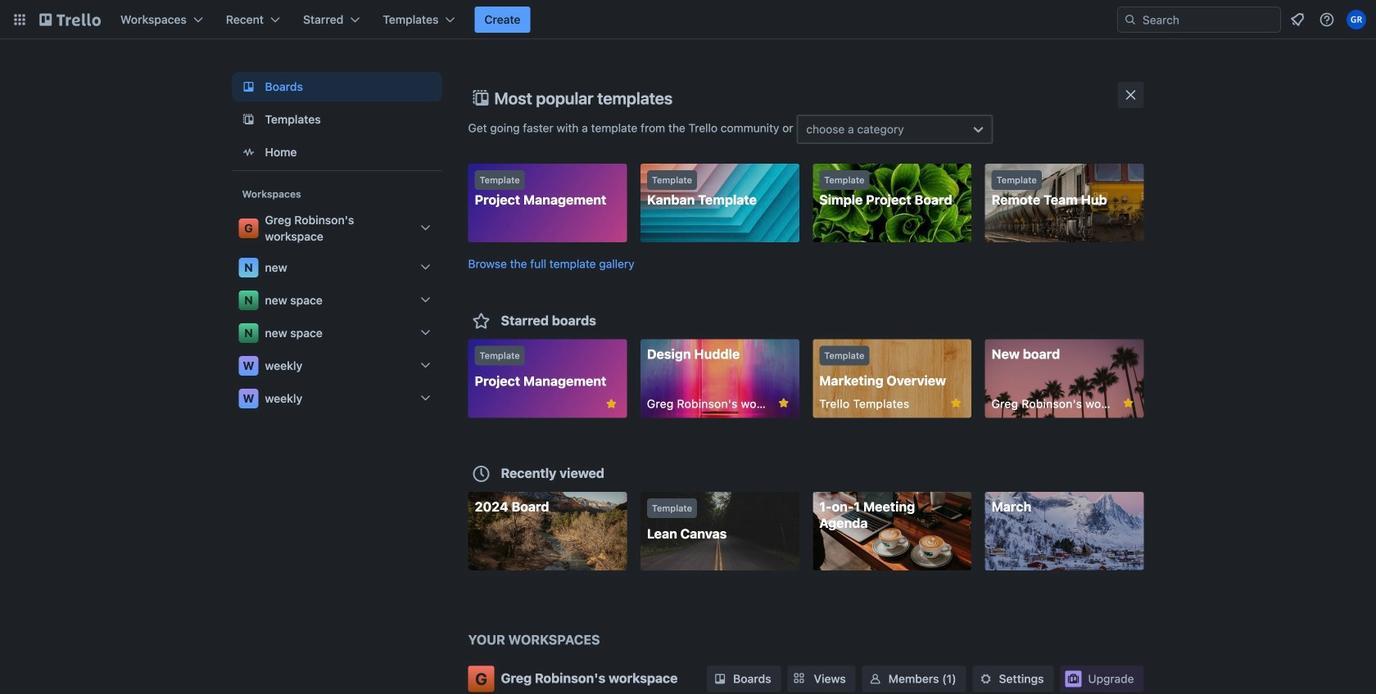 Task type: locate. For each thing, give the bounding box(es) containing it.
1 horizontal spatial click to unstar this board. it will be removed from your starred list. image
[[949, 396, 964, 411]]

1 horizontal spatial sm image
[[978, 672, 995, 688]]

back to home image
[[39, 7, 101, 33]]

sm image
[[868, 672, 884, 688], [978, 672, 995, 688]]

2 sm image from the left
[[978, 672, 995, 688]]

greg robinson (gregrobinson96) image
[[1347, 10, 1367, 30]]

2 click to unstar this board. it will be removed from your starred list. image from the left
[[949, 396, 964, 411]]

click to unstar this board. it will be removed from your starred list. image
[[604, 397, 619, 412]]

0 horizontal spatial sm image
[[868, 672, 884, 688]]

click to unstar this board. it will be removed from your starred list. image
[[777, 396, 791, 411], [949, 396, 964, 411]]

open information menu image
[[1319, 11, 1336, 28]]

0 horizontal spatial click to unstar this board. it will be removed from your starred list. image
[[777, 396, 791, 411]]

primary element
[[0, 0, 1377, 39]]



Task type: vqa. For each thing, say whether or not it's contained in the screenshot.
'Stella Garber, Head of Marketing @ Trello' icon
no



Task type: describe. For each thing, give the bounding box(es) containing it.
board image
[[239, 77, 259, 97]]

home image
[[239, 143, 259, 162]]

sm image
[[712, 672, 729, 688]]

search image
[[1124, 13, 1138, 26]]

0 notifications image
[[1288, 10, 1308, 30]]

1 sm image from the left
[[868, 672, 884, 688]]

1 click to unstar this board. it will be removed from your starred list. image from the left
[[777, 396, 791, 411]]

template board image
[[239, 110, 259, 129]]

Search field
[[1138, 8, 1281, 31]]



